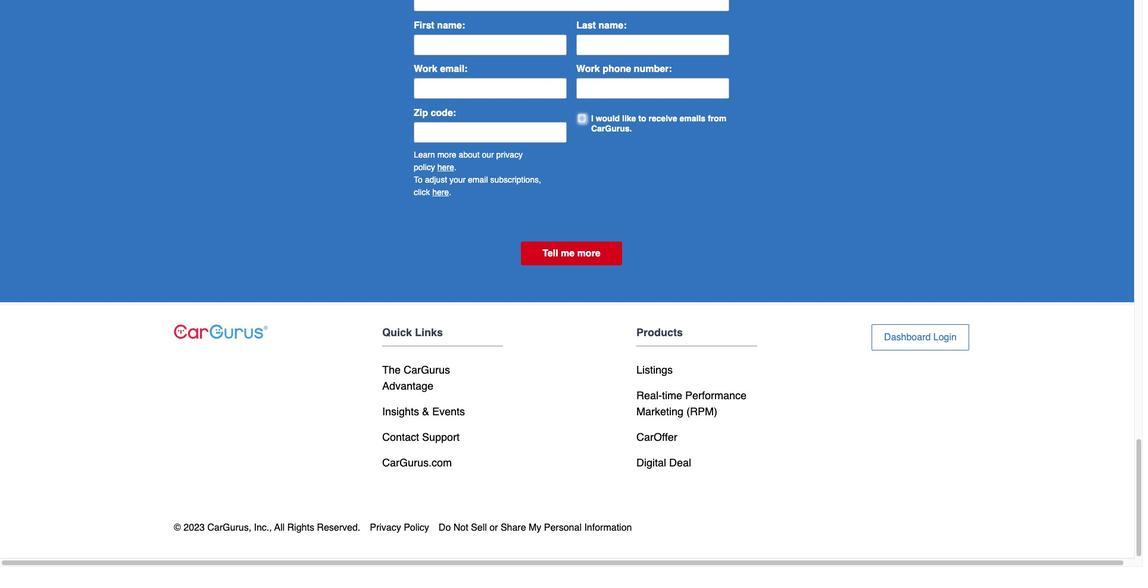 Task type: vqa. For each thing, say whether or not it's contained in the screenshot.
Quick Links
yes



Task type: locate. For each thing, give the bounding box(es) containing it.
events
[[432, 406, 465, 418]]

insights & events
[[382, 406, 465, 418]]

here link
[[437, 162, 454, 172], [432, 187, 449, 197]]

here link down adjust
[[432, 187, 449, 197]]

like
[[622, 114, 636, 123]]

1 work from the left
[[414, 64, 437, 75]]

digital deal link
[[636, 457, 691, 469]]

first
[[414, 20, 434, 31]]

share
[[501, 523, 526, 534]]

here inside here . to adjust your email subscriptions, click
[[437, 162, 454, 172]]

here up adjust
[[437, 162, 454, 172]]

1 vertical spatial .
[[449, 187, 451, 197]]

more right me
[[577, 248, 601, 259]]

First name: text field
[[414, 34, 567, 55]]

more
[[437, 150, 456, 159], [577, 248, 601, 259]]

cargurus,
[[207, 523, 251, 534]]

here link up adjust
[[437, 162, 454, 172]]

or
[[489, 523, 498, 534]]

do not sell or share my personal information link
[[439, 521, 641, 535]]

name: right first in the top left of the page
[[437, 20, 465, 31]]

(rpm)
[[686, 406, 717, 418]]

©
[[174, 523, 181, 534]]

1 horizontal spatial more
[[577, 248, 601, 259]]

me
[[561, 248, 575, 259]]

caroffer link
[[636, 431, 677, 444]]

2 name: from the left
[[598, 20, 627, 31]]

listings
[[636, 364, 673, 376]]

.
[[454, 162, 456, 172], [449, 187, 451, 197]]

work left phone
[[576, 64, 600, 75]]

policy
[[414, 162, 435, 172]]

adjust
[[425, 175, 447, 184]]

name: for first name:
[[437, 20, 465, 31]]

digital
[[636, 457, 666, 469]]

Last name: text field
[[576, 34, 729, 55]]

0 horizontal spatial name:
[[437, 20, 465, 31]]

name:
[[437, 20, 465, 31], [598, 20, 627, 31]]

quick links
[[382, 326, 443, 339]]

first name:
[[414, 20, 465, 31]]

privacy policy
[[370, 523, 429, 534]]

1 vertical spatial here link
[[432, 187, 449, 197]]

receive
[[648, 114, 677, 123]]

phone
[[603, 64, 631, 75]]

0 horizontal spatial work
[[414, 64, 437, 75]]

tell
[[542, 248, 558, 259]]

your
[[449, 175, 466, 184]]

all
[[274, 523, 285, 534]]

policy
[[404, 523, 429, 534]]

here .
[[432, 187, 451, 197]]

reserved.
[[317, 523, 360, 534]]

i would like to receive emails from cargurus.
[[591, 114, 726, 133]]

1 vertical spatial more
[[577, 248, 601, 259]]

0 vertical spatial more
[[437, 150, 456, 159]]

2 work from the left
[[576, 64, 600, 75]]

work for work email:
[[414, 64, 437, 75]]

privacy
[[496, 150, 523, 159]]

real-
[[636, 389, 662, 402]]

more inside button
[[577, 248, 601, 259]]

dashboard login
[[884, 332, 957, 343]]

here . to adjust your email subscriptions, click
[[414, 162, 541, 197]]

contact support
[[382, 431, 460, 444]]

number:
[[634, 64, 672, 75]]

email:
[[440, 64, 468, 75]]

information
[[584, 523, 632, 534]]

i
[[591, 114, 593, 123]]

work left 'email:'
[[414, 64, 437, 75]]

work
[[414, 64, 437, 75], [576, 64, 600, 75]]

our
[[482, 150, 494, 159]]

marketing
[[636, 406, 683, 418]]

zip code:
[[414, 108, 456, 118]]

None text field
[[414, 0, 729, 11]]

Work email: email field
[[414, 78, 567, 99]]

about
[[459, 150, 480, 159]]

. up "your"
[[454, 162, 456, 172]]

insights & events link
[[382, 406, 465, 418]]

0 vertical spatial here link
[[437, 162, 454, 172]]

work email:
[[414, 64, 468, 75]]

1 horizontal spatial .
[[454, 162, 456, 172]]

1 vertical spatial here
[[432, 187, 449, 197]]

0 vertical spatial .
[[454, 162, 456, 172]]

name: right last
[[598, 20, 627, 31]]

work phone number:
[[576, 64, 672, 75]]

. down "your"
[[449, 187, 451, 197]]

1 horizontal spatial work
[[576, 64, 600, 75]]

do
[[439, 523, 451, 534]]

. inside here . to adjust your email subscriptions, click
[[454, 162, 456, 172]]

Work phone number: telephone field
[[576, 78, 729, 99]]

here down adjust
[[432, 187, 449, 197]]

the cargurus advantage
[[382, 364, 450, 392]]

0 horizontal spatial more
[[437, 150, 456, 159]]

0 horizontal spatial .
[[449, 187, 451, 197]]

login
[[933, 332, 957, 343]]

more left the about
[[437, 150, 456, 159]]

1 horizontal spatial name:
[[598, 20, 627, 31]]

the
[[382, 364, 401, 376]]

here
[[437, 162, 454, 172], [432, 187, 449, 197]]

1 name: from the left
[[437, 20, 465, 31]]

not
[[453, 523, 468, 534]]

personal
[[544, 523, 582, 534]]

would
[[596, 114, 620, 123]]

0 vertical spatial here
[[437, 162, 454, 172]]



Task type: describe. For each thing, give the bounding box(es) containing it.
do not sell or share my personal information
[[439, 523, 632, 534]]

cargurus logo link
[[174, 325, 268, 339]]

performance
[[685, 389, 747, 402]]

click
[[414, 187, 430, 197]]

cargurus
[[404, 364, 450, 376]]

deal
[[669, 457, 691, 469]]

&
[[422, 406, 429, 418]]

real-time performance marketing (rpm) link
[[636, 389, 747, 418]]

contact
[[382, 431, 419, 444]]

here for here .
[[432, 187, 449, 197]]

quick
[[382, 326, 412, 339]]

more inside the learn more about our privacy policy
[[437, 150, 456, 159]]

tell me more button
[[521, 242, 622, 265]]

to
[[638, 114, 646, 123]]

from
[[708, 114, 726, 123]]

last
[[576, 20, 596, 31]]

my
[[529, 523, 541, 534]]

support
[[422, 431, 460, 444]]

work for work phone number:
[[576, 64, 600, 75]]

cargurus.com
[[382, 457, 452, 469]]

time
[[662, 389, 682, 402]]

. for here . to adjust your email subscriptions, click
[[454, 162, 456, 172]]

real-time performance marketing (rpm)
[[636, 389, 747, 418]]

digital deal
[[636, 457, 691, 469]]

tell me more
[[542, 248, 601, 259]]

cargurus.com link
[[382, 457, 452, 469]]

email
[[468, 175, 488, 184]]

cargurus logo image
[[174, 325, 268, 339]]

2023
[[183, 523, 205, 534]]

to
[[414, 175, 423, 184]]

the cargurus advantage link
[[382, 364, 450, 392]]

name: for last name:
[[598, 20, 627, 31]]

caroffer
[[636, 431, 677, 444]]

listings link
[[636, 364, 673, 376]]

sell
[[471, 523, 487, 534]]

zip
[[414, 108, 428, 118]]

. for here .
[[449, 187, 451, 197]]

links
[[415, 326, 443, 339]]

last name:
[[576, 20, 627, 31]]

dashboard
[[884, 332, 931, 343]]

dashboard login button
[[872, 325, 969, 351]]

I would like to receive emails from CarGurus. checkbox
[[579, 114, 586, 121]]

insights
[[382, 406, 419, 418]]

© 2023 cargurus, inc., all rights reserved.
[[174, 523, 360, 534]]

products
[[636, 326, 683, 339]]

contact support link
[[382, 431, 460, 444]]

Zip code: text field
[[414, 122, 567, 143]]

learn more about our privacy policy
[[414, 150, 523, 172]]

subscriptions,
[[490, 175, 541, 184]]

learn
[[414, 150, 435, 159]]

emails
[[680, 114, 706, 123]]

privacy
[[370, 523, 401, 534]]

rights
[[287, 523, 314, 534]]

privacy policy link
[[370, 521, 439, 535]]

here for here . to adjust your email subscriptions, click
[[437, 162, 454, 172]]

inc.,
[[254, 523, 272, 534]]

advantage
[[382, 380, 433, 392]]

code:
[[431, 108, 456, 118]]

cargurus.
[[591, 124, 632, 133]]



